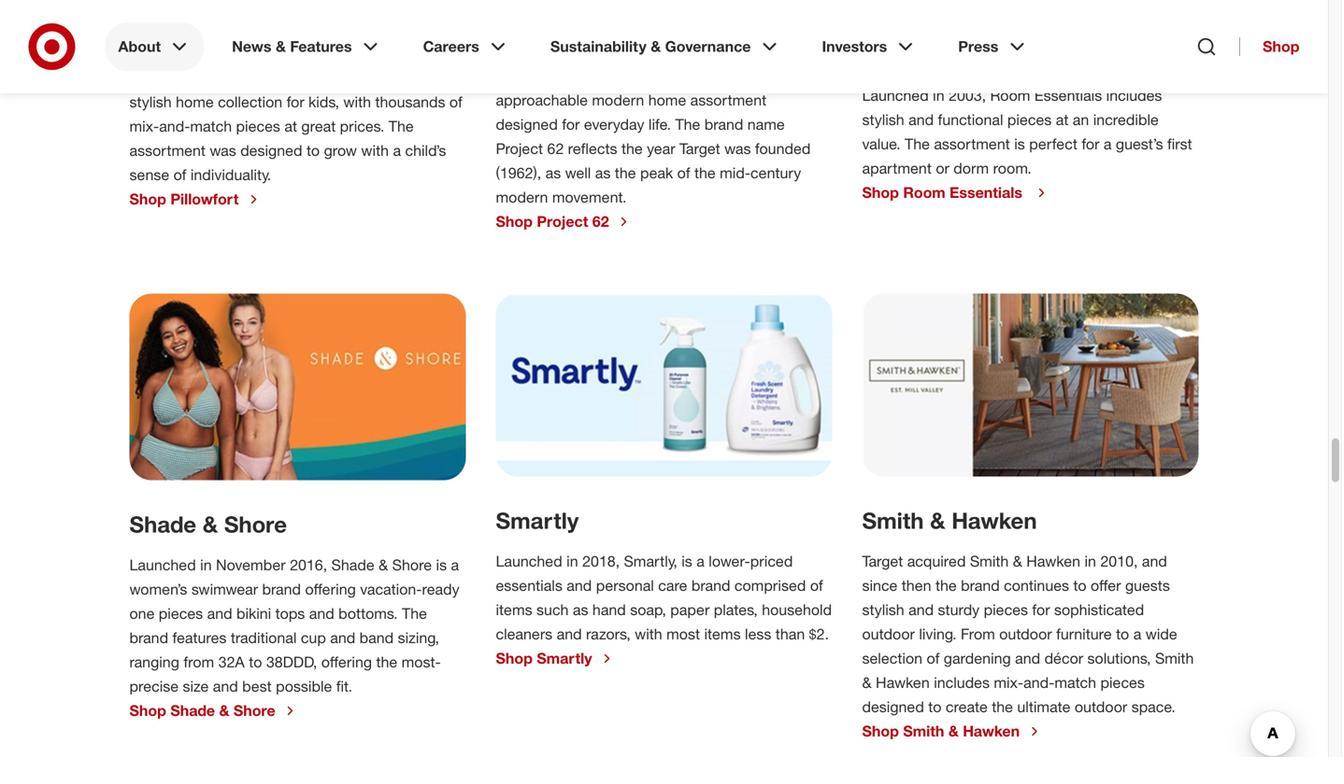 Task type: locate. For each thing, give the bounding box(es) containing it.
mix-
[[129, 117, 159, 135], [994, 674, 1023, 692]]

to left offer
[[1073, 577, 1087, 595]]

1 vertical spatial offering
[[321, 654, 372, 672]]

mix- down gardening
[[994, 674, 1023, 692]]

stylish inside launched in 2003, room essentials includes stylish and functional pieces at an incredible value. the assortment is perfect for a guest's first apartment or dorm room. shop room essentials
[[862, 111, 904, 129]]

0 horizontal spatial home
[[176, 93, 214, 111]]

1 vertical spatial shade
[[331, 556, 374, 575]]

bottoms.
[[338, 605, 398, 623]]

outdoor down the solutions,
[[1075, 698, 1127, 717]]

& right news
[[276, 37, 286, 56]]

and- inside target acquired smith & hawken in 2010, and since then the brand continues to offer guests stylish and sturdy pieces for sophisticated outdoor living. from outdoor furniture to a wide selection of gardening and décor solutions, smith & hawken includes mix-and-match pieces designed to create the ultimate outdoor space. shop smith & hawken
[[1023, 674, 1055, 692]]

was inside introduced in september 2017, project 62 is an approachable modern home assortment designed for everyday life. the brand name project 62 reflects the year target was founded (1962), as well as the peak of the mid-century modern movement. shop project 62
[[724, 140, 751, 158]]

century
[[751, 164, 801, 182]]

0 vertical spatial 2016,
[[280, 69, 317, 87]]

acquired
[[907, 553, 966, 571]]

of inside target acquired smith & hawken in 2010, and since then the brand continues to offer guests stylish and sturdy pieces for sophisticated outdoor living. from outdoor furniture to a wide selection of gardening and décor solutions, smith & hawken includes mix-and-match pieces designed to create the ultimate outdoor space. shop smith & hawken
[[927, 650, 940, 668]]

with down prices.
[[361, 141, 389, 160]]

the right life.
[[675, 115, 700, 134]]

in left "2010,"
[[1085, 553, 1096, 571]]

and- up ultimate
[[1023, 674, 1055, 692]]

and- up sense
[[159, 117, 190, 135]]

0 vertical spatial designed
[[496, 115, 558, 134]]

match down décor
[[1055, 674, 1096, 692]]

1 vertical spatial items
[[704, 626, 741, 644]]

is inside launched in 2018, smartly, is a lower-priced essentials and personal care brand comprised of items such as hand soap, paper plates, household cleaners and razors, with most items less than $2. shop smartly
[[682, 553, 692, 571]]

is up name
[[781, 67, 792, 85]]

and
[[909, 111, 934, 129], [1142, 553, 1167, 571], [567, 577, 592, 595], [909, 601, 934, 620], [207, 605, 232, 623], [309, 605, 334, 623], [557, 626, 582, 644], [330, 629, 355, 648], [1015, 650, 1040, 668], [213, 678, 238, 696]]

women's
[[129, 581, 187, 599]]

2 horizontal spatial designed
[[862, 698, 924, 717]]

selection
[[862, 650, 922, 668]]

smith
[[862, 507, 924, 534], [970, 553, 1009, 571], [1155, 650, 1194, 668], [903, 723, 944, 741]]

2016, for kids,
[[280, 69, 317, 87]]

pillowfort left news
[[129, 23, 232, 50]]

launched
[[129, 69, 196, 87], [862, 86, 929, 105], [496, 553, 562, 571], [129, 556, 196, 575]]

priced
[[750, 553, 793, 571]]

for up reflects
[[562, 115, 580, 134]]

in inside launched in february 2016, pillowfort is target's stylish home collection for kids, with thousands of mix-and-match pieces at great prices. the assortment was designed to grow with a child's sense of individuality. shop pillowfort
[[200, 69, 212, 87]]

in left february
[[200, 69, 212, 87]]

1 horizontal spatial assortment
[[690, 91, 767, 109]]

the up sizing,
[[402, 605, 427, 623]]

0 horizontal spatial target
[[679, 140, 720, 158]]

room.
[[993, 159, 1031, 177]]

outdoor up décor
[[999, 626, 1052, 644]]

1 vertical spatial with
[[361, 141, 389, 160]]

launched inside launched in 2003, room essentials includes stylish and functional pieces at an incredible value. the assortment is perfect for a guest's first apartment or dorm room. shop room essentials
[[862, 86, 929, 105]]

home inside introduced in september 2017, project 62 is an approachable modern home assortment designed for everyday life. the brand name project 62 reflects the year target was founded (1962), as well as the peak of the mid-century modern movement. shop project 62
[[648, 91, 686, 109]]

items
[[496, 601, 532, 620], [704, 626, 741, 644]]

stylish down "about" link
[[129, 93, 172, 111]]

smith down wide
[[1155, 650, 1194, 668]]

about link
[[105, 22, 204, 71]]

0 vertical spatial match
[[190, 117, 232, 135]]

of down living.
[[927, 650, 940, 668]]

0 vertical spatial includes
[[1106, 86, 1162, 105]]

size
[[183, 678, 209, 696]]

brand inside introduced in september 2017, project 62 is an approachable modern home assortment designed for everyday life. the brand name project 62 reflects the year target was founded (1962), as well as the peak of the mid-century modern movement. shop project 62
[[704, 115, 743, 134]]

to inside "launched in november 2016, shade & shore is a women's swimwear brand offering vacation-ready one pieces and bikini tops and bottoms. the brand features traditional cup and band sizing, ranging from 32a to 38ddd, offering the most- precise size and best possible fit. shop shade & shore"
[[249, 654, 262, 672]]

outdoor up selection
[[862, 626, 915, 644]]

0 horizontal spatial designed
[[240, 141, 302, 160]]

2016, inside launched in february 2016, pillowfort is target's stylish home collection for kids, with thousands of mix-and-match pieces at great prices. the assortment was designed to grow with a child's sense of individuality. shop pillowfort
[[280, 69, 317, 87]]

1 vertical spatial smartly
[[537, 650, 592, 668]]

investors
[[822, 37, 887, 56]]

the down thousands
[[389, 117, 414, 135]]

0 horizontal spatial includes
[[934, 674, 990, 692]]

1 horizontal spatial home
[[648, 91, 686, 109]]

smartly down cleaners
[[537, 650, 592, 668]]

smartly up essentials
[[496, 507, 579, 534]]

32a
[[218, 654, 245, 672]]

1 horizontal spatial target
[[862, 553, 903, 571]]

as right 'well'
[[595, 164, 611, 182]]

launched inside launched in 2018, smartly, is a lower-priced essentials and personal care brand comprised of items such as hand soap, paper plates, household cleaners and razors, with most items less than $2. shop smartly
[[496, 553, 562, 571]]

1 vertical spatial mix-
[[994, 674, 1023, 692]]

1 vertical spatial 2016,
[[290, 556, 327, 575]]

target inside target acquired smith & hawken in 2010, and since then the brand continues to offer guests stylish and sturdy pieces for sophisticated outdoor living. from outdoor furniture to a wide selection of gardening and décor solutions, smith & hawken includes mix-and-match pieces designed to create the ultimate outdoor space. shop smith & hawken
[[862, 553, 903, 571]]

1 horizontal spatial and-
[[1023, 674, 1055, 692]]

1 horizontal spatial an
[[1073, 111, 1089, 129]]

1 horizontal spatial modern
[[592, 91, 644, 109]]

smith & hawken
[[862, 507, 1037, 534]]

in inside introduced in september 2017, project 62 is an approachable modern home assortment designed for everyday life. the brand name project 62 reflects the year target was founded (1962), as well as the peak of the mid-century modern movement. shop project 62
[[573, 67, 585, 85]]

target
[[679, 140, 720, 158], [862, 553, 903, 571]]

a couple of women posing for the camera image
[[129, 294, 466, 481]]

&
[[276, 37, 286, 56], [651, 37, 661, 56], [930, 507, 945, 534], [203, 511, 218, 538], [1013, 553, 1022, 571], [379, 556, 388, 575], [862, 674, 872, 692], [219, 702, 229, 720], [948, 723, 959, 741]]

smartly inside launched in 2018, smartly, is a lower-priced essentials and personal care brand comprised of items such as hand soap, paper plates, household cleaners and razors, with most items less than $2. shop smartly
[[537, 650, 592, 668]]

0 vertical spatial target
[[679, 140, 720, 158]]

to inside launched in february 2016, pillowfort is target's stylish home collection for kids, with thousands of mix-and-match pieces at great prices. the assortment was designed to grow with a child's sense of individuality. shop pillowfort
[[307, 141, 320, 160]]

in for less
[[566, 553, 578, 571]]

with down the soap,
[[635, 626, 662, 644]]

0 vertical spatial an
[[796, 67, 813, 85]]

hand
[[592, 601, 626, 620]]

1 horizontal spatial match
[[1055, 674, 1096, 692]]

and up guests
[[1142, 553, 1167, 571]]

assortment up sense
[[129, 141, 206, 160]]

assortment inside launched in february 2016, pillowfort is target's stylish home collection for kids, with thousands of mix-and-match pieces at great prices. the assortment was designed to grow with a child's sense of individuality. shop pillowfort
[[129, 141, 206, 160]]

to up shop smith & hawken link
[[928, 698, 942, 717]]

stylish
[[129, 93, 172, 111], [862, 111, 904, 129], [862, 601, 904, 620]]

the down band
[[376, 654, 397, 672]]

fit.
[[336, 678, 352, 696]]

was up mid-
[[724, 140, 751, 158]]

an up the "perfect"
[[1073, 111, 1089, 129]]

designed down at
[[240, 141, 302, 160]]

includes up "create"
[[934, 674, 990, 692]]

the inside "launched in november 2016, shade & shore is a women's swimwear brand offering vacation-ready one pieces and bikini tops and bottoms. the brand features traditional cup and band sizing, ranging from 32a to 38ddd, offering the most- precise size and best possible fit. shop shade & shore"
[[402, 605, 427, 623]]

in
[[573, 67, 585, 85], [200, 69, 212, 87], [933, 86, 944, 105], [566, 553, 578, 571], [1085, 553, 1096, 571], [200, 556, 212, 575]]

to right 32a
[[249, 654, 262, 672]]

pillowfort up 'kids,'
[[321, 69, 383, 87]]

is up ready
[[436, 556, 447, 575]]

items up cleaners
[[496, 601, 532, 620]]

launched down about
[[129, 69, 196, 87]]

0 horizontal spatial an
[[796, 67, 813, 85]]

project
[[496, 21, 573, 48], [709, 67, 756, 85], [496, 140, 543, 158], [537, 212, 588, 231]]

1 horizontal spatial includes
[[1106, 86, 1162, 105]]

2 vertical spatial designed
[[862, 698, 924, 717]]

& down "create"
[[948, 723, 959, 741]]

in left 2018,
[[566, 553, 578, 571]]

mid-
[[720, 164, 751, 182]]

a up ready
[[451, 556, 459, 575]]

target acquired smith & hawken in 2010, and since then the brand continues to offer guests stylish and sturdy pieces for sophisticated outdoor living. from outdoor furniture to a wide selection of gardening and décor solutions, smith & hawken includes mix-and-match pieces designed to create the ultimate outdoor space. shop smith & hawken
[[862, 553, 1194, 741]]

0 horizontal spatial match
[[190, 117, 232, 135]]

everyday
[[584, 115, 644, 134]]

with inside launched in 2018, smartly, is a lower-priced essentials and personal care brand comprised of items such as hand soap, paper plates, household cleaners and razors, with most items less than $2. shop smartly
[[635, 626, 662, 644]]

stylish down 'since'
[[862, 601, 904, 620]]

from
[[961, 626, 995, 644]]

2016, inside "launched in november 2016, shade & shore is a women's swimwear brand offering vacation-ready one pieces and bikini tops and bottoms. the brand features traditional cup and band sizing, ranging from 32a to 38ddd, offering the most- precise size and best possible fit. shop shade & shore"
[[290, 556, 327, 575]]

in for a
[[200, 69, 212, 87]]

investors link
[[809, 22, 930, 71]]

1 vertical spatial room
[[990, 86, 1030, 105]]

shore down best
[[234, 702, 275, 720]]

2016, down news & features
[[280, 69, 317, 87]]

0 horizontal spatial mix-
[[129, 117, 159, 135]]

designed inside launched in february 2016, pillowfort is target's stylish home collection for kids, with thousands of mix-and-match pieces at great prices. the assortment was designed to grow with a child's sense of individuality. shop pillowfort
[[240, 141, 302, 160]]

a inside target acquired smith & hawken in 2010, and since then the brand continues to offer guests stylish and sturdy pieces for sophisticated outdoor living. from outdoor furniture to a wide selection of gardening and décor solutions, smith & hawken includes mix-and-match pieces designed to create the ultimate outdoor space. shop smith & hawken
[[1133, 626, 1141, 644]]

(1962),
[[496, 164, 541, 182]]

1 vertical spatial target
[[862, 553, 903, 571]]

0 vertical spatial offering
[[305, 581, 356, 599]]

peak
[[640, 164, 673, 182]]

launched inside "launched in november 2016, shade & shore is a women's swimwear brand offering vacation-ready one pieces and bikini tops and bottoms. the brand features traditional cup and band sizing, ranging from 32a to 38ddd, offering the most- precise size and best possible fit. shop shade & shore"
[[129, 556, 196, 575]]

modern down (1962),
[[496, 188, 548, 206]]

shop smith & hawken link
[[862, 723, 1042, 741]]

in left 2003,
[[933, 86, 944, 105]]

for up at
[[287, 93, 304, 111]]

0 horizontal spatial assortment
[[129, 141, 206, 160]]

1 vertical spatial an
[[1073, 111, 1089, 129]]

1 vertical spatial modern
[[496, 188, 548, 206]]

news
[[232, 37, 272, 56]]

is inside launched in 2003, room essentials includes stylish and functional pieces at an incredible value. the assortment is perfect for a guest's first apartment or dorm room. shop room essentials
[[1014, 135, 1025, 153]]

1 vertical spatial includes
[[934, 674, 990, 692]]

shop smartly link
[[496, 650, 615, 669]]

bikini
[[236, 605, 271, 623]]

smith up the acquired
[[862, 507, 924, 534]]

launched up essentials
[[496, 553, 562, 571]]

of inside introduced in september 2017, project 62 is an approachable modern home assortment designed for everyday life. the brand name project 62 reflects the year target was founded (1962), as well as the peak of the mid-century modern movement. shop project 62
[[677, 164, 690, 182]]

home up life.
[[648, 91, 686, 109]]

home inside launched in february 2016, pillowfort is target's stylish home collection for kids, with thousands of mix-and-match pieces at great prices. the assortment was designed to grow with a child's sense of individuality. shop pillowfort
[[176, 93, 214, 111]]

shore up november
[[224, 511, 287, 538]]

pillowfort down the individuality. in the top of the page
[[170, 190, 239, 208]]

news & features link
[[219, 22, 395, 71]]

a couple of bottles of shampoo image
[[496, 294, 832, 477]]

2016, up the tops
[[290, 556, 327, 575]]

launched in 2003, room essentials includes stylish and functional pieces at an incredible value. the assortment is perfect for a guest's first apartment or dorm room. shop room essentials
[[862, 86, 1192, 202]]

shade down size
[[170, 702, 215, 720]]

modern
[[592, 91, 644, 109], [496, 188, 548, 206]]

brand left name
[[704, 115, 743, 134]]

1 vertical spatial and-
[[1023, 674, 1055, 692]]

reflects
[[568, 140, 617, 158]]

the inside launched in 2003, room essentials includes stylish and functional pieces at an incredible value. the assortment is perfect for a guest's first apartment or dorm room. shop room essentials
[[905, 135, 930, 153]]

launched for launched in 2003, room essentials includes stylish and functional pieces at an incredible value. the assortment is perfect for a guest's first apartment or dorm room. shop room essentials
[[862, 86, 929, 105]]

designed
[[496, 115, 558, 134], [240, 141, 302, 160], [862, 698, 924, 717]]

a inside "launched in november 2016, shade & shore is a women's swimwear brand offering vacation-ready one pieces and bikini tops and bottoms. the brand features traditional cup and band sizing, ranging from 32a to 38ddd, offering the most- precise size and best possible fit. shop shade & shore"
[[451, 556, 459, 575]]

care
[[658, 577, 687, 595]]

lower-
[[709, 553, 750, 571]]

designed down approachable on the top left
[[496, 115, 558, 134]]

match down the collection
[[190, 117, 232, 135]]

0 vertical spatial items
[[496, 601, 532, 620]]

the inside launched in february 2016, pillowfort is target's stylish home collection for kids, with thousands of mix-and-match pieces at great prices. the assortment was designed to grow with a child's sense of individuality. shop pillowfort
[[389, 117, 414, 135]]

living.
[[919, 626, 957, 644]]

offering
[[305, 581, 356, 599], [321, 654, 372, 672]]

is up room.
[[1014, 135, 1025, 153]]

items down plates,
[[704, 626, 741, 644]]

in inside "launched in november 2016, shade & shore is a women's swimwear brand offering vacation-ready one pieces and bikini tops and bottoms. the brand features traditional cup and band sizing, ranging from 32a to 38ddd, offering the most- precise size and best possible fit. shop shade & shore"
[[200, 556, 212, 575]]

2 vertical spatial with
[[635, 626, 662, 644]]

shop shade & shore link
[[129, 702, 298, 721]]

0 vertical spatial essentials
[[932, 41, 1041, 68]]

sturdy
[[938, 601, 980, 620]]

the
[[675, 115, 700, 134], [389, 117, 414, 135], [905, 135, 930, 153], [402, 605, 427, 623]]

launched for launched in february 2016, pillowfort is target's stylish home collection for kids, with thousands of mix-and-match pieces at great prices. the assortment was designed to grow with a child's sense of individuality. shop pillowfort
[[129, 69, 196, 87]]

pillowfort
[[129, 23, 232, 50], [321, 69, 383, 87], [170, 190, 239, 208]]

1 vertical spatial match
[[1055, 674, 1096, 692]]

and-
[[159, 117, 190, 135], [1023, 674, 1055, 692]]

as right such
[[573, 601, 588, 620]]

press link
[[945, 22, 1041, 71]]

in for well
[[573, 67, 585, 85]]

a inside launched in 2003, room essentials includes stylish and functional pieces at an incredible value. the assortment is perfect for a guest's first apartment or dorm room. shop room essentials
[[1104, 135, 1112, 153]]

with up prices.
[[343, 93, 371, 111]]

an inside launched in 2003, room essentials includes stylish and functional pieces at an incredible value. the assortment is perfect for a guest's first apartment or dorm room. shop room essentials
[[1073, 111, 1089, 129]]

shop inside launched in 2003, room essentials includes stylish and functional pieces at an incredible value. the assortment is perfect for a guest's first apartment or dorm room. shop room essentials
[[862, 184, 899, 202]]

continues
[[1004, 577, 1069, 595]]

2016, for brand
[[290, 556, 327, 575]]

1 horizontal spatial designed
[[496, 115, 558, 134]]

2 vertical spatial pillowfort
[[170, 190, 239, 208]]

1 vertical spatial designed
[[240, 141, 302, 160]]

a inside launched in 2018, smartly, is a lower-priced essentials and personal care brand comprised of items such as hand soap, paper plates, household cleaners and razors, with most items less than $2. shop smartly
[[697, 553, 705, 571]]

and up shop smartly 'link'
[[557, 626, 582, 644]]

shore
[[224, 511, 287, 538], [392, 556, 432, 575], [234, 702, 275, 720]]

match inside launched in february 2016, pillowfort is target's stylish home collection for kids, with thousands of mix-and-match pieces at great prices. the assortment was designed to grow with a child's sense of individuality. shop pillowfort
[[190, 117, 232, 135]]

in inside launched in 2018, smartly, is a lower-priced essentials and personal care brand comprised of items such as hand soap, paper plates, household cleaners and razors, with most items less than $2. shop smartly
[[566, 553, 578, 571]]

for right the "perfect"
[[1082, 135, 1099, 153]]

stylish inside target acquired smith & hawken in 2010, and since then the brand continues to offer guests stylish and sturdy pieces for sophisticated outdoor living. from outdoor furniture to a wide selection of gardening and décor solutions, smith & hawken includes mix-and-match pieces designed to create the ultimate outdoor space. shop smith & hawken
[[862, 601, 904, 620]]

brand
[[704, 115, 743, 134], [692, 577, 730, 595], [961, 577, 1000, 595], [262, 581, 301, 599], [129, 629, 168, 648]]

hawken
[[952, 507, 1037, 534], [1026, 553, 1080, 571], [876, 674, 930, 692], [963, 723, 1020, 741]]

is inside "launched in november 2016, shade & shore is a women's swimwear brand offering vacation-ready one pieces and bikini tops and bottoms. the brand features traditional cup and band sizing, ranging from 32a to 38ddd, offering the most- precise size and best possible fit. shop shade & shore"
[[436, 556, 447, 575]]

shop inside launched in 2018, smartly, is a lower-priced essentials and personal care brand comprised of items such as hand soap, paper plates, household cleaners and razors, with most items less than $2. shop smartly
[[496, 650, 533, 668]]

& up continues
[[1013, 553, 1022, 571]]

february
[[216, 69, 275, 87]]

from
[[183, 654, 214, 672]]

is inside introduced in september 2017, project 62 is an approachable modern home assortment designed for everyday life. the brand name project 62 reflects the year target was founded (1962), as well as the peak of the mid-century modern movement. shop project 62
[[781, 67, 792, 85]]

launched inside launched in february 2016, pillowfort is target's stylish home collection for kids, with thousands of mix-and-match pieces at great prices. the assortment was designed to grow with a child's sense of individuality. shop pillowfort
[[129, 69, 196, 87]]

hawken down selection
[[876, 674, 930, 692]]

0 horizontal spatial outdoor
[[862, 626, 915, 644]]

november
[[216, 556, 286, 575]]

1 horizontal spatial as
[[573, 601, 588, 620]]

0 horizontal spatial and-
[[159, 117, 190, 135]]

room down "or"
[[903, 184, 945, 202]]

62 up name
[[761, 67, 777, 85]]

is up thousands
[[387, 69, 398, 87]]

essentials up 2003,
[[932, 41, 1041, 68]]

launched in 2018, smartly, is a lower-priced essentials and personal care brand comprised of items such as hand soap, paper plates, household cleaners and razors, with most items less than $2. shop smartly
[[496, 553, 832, 668]]

0 vertical spatial mix-
[[129, 117, 159, 135]]

2 horizontal spatial assortment
[[934, 135, 1010, 153]]

assortment inside launched in 2003, room essentials includes stylish and functional pieces at an incredible value. the assortment is perfect for a guest's first apartment or dorm room. shop room essentials
[[934, 135, 1010, 153]]

is inside launched in february 2016, pillowfort is target's stylish home collection for kids, with thousands of mix-and-match pieces at great prices. the assortment was designed to grow with a child's sense of individuality. shop pillowfort
[[387, 69, 398, 87]]

in up swimwear
[[200, 556, 212, 575]]

pieces down the collection
[[236, 117, 280, 135]]

shade up "vacation-"
[[331, 556, 374, 575]]

0 vertical spatial and-
[[159, 117, 190, 135]]

was
[[724, 140, 751, 158], [210, 141, 236, 160]]

for
[[287, 93, 304, 111], [562, 115, 580, 134], [1082, 135, 1099, 153], [1032, 601, 1050, 620]]

in inside launched in 2003, room essentials includes stylish and functional pieces at an incredible value. the assortment is perfect for a guest's first apartment or dorm room. shop room essentials
[[933, 86, 944, 105]]

1 horizontal spatial was
[[724, 140, 751, 158]]

0 horizontal spatial was
[[210, 141, 236, 160]]

includes up incredible
[[1106, 86, 1162, 105]]

a left the child's
[[393, 141, 401, 160]]

shop inside introduced in september 2017, project 62 is an approachable modern home assortment designed for everyday life. the brand name project 62 reflects the year target was founded (1962), as well as the peak of the mid-century modern movement. shop project 62
[[496, 212, 533, 231]]

includes
[[1106, 86, 1162, 105], [934, 674, 990, 692]]

1 horizontal spatial mix-
[[994, 674, 1023, 692]]

a down incredible
[[1104, 135, 1112, 153]]

target inside introduced in september 2017, project 62 is an approachable modern home assortment designed for everyday life. the brand name project 62 reflects the year target was founded (1962), as well as the peak of the mid-century modern movement. shop project 62
[[679, 140, 720, 158]]

of up "household"
[[810, 577, 823, 595]]

precise
[[129, 678, 179, 696]]

guests
[[1125, 577, 1170, 595]]

is up care on the bottom of the page
[[682, 553, 692, 571]]

2 vertical spatial shore
[[234, 702, 275, 720]]

2 horizontal spatial outdoor
[[1075, 698, 1127, 717]]

assortment inside introduced in september 2017, project 62 is an approachable modern home assortment designed for everyday life. the brand name project 62 reflects the year target was founded (1962), as well as the peak of the mid-century modern movement. shop project 62
[[690, 91, 767, 109]]

0 horizontal spatial modern
[[496, 188, 548, 206]]

essentials down dorm
[[950, 184, 1022, 202]]

target right the year
[[679, 140, 720, 158]]

room left press
[[862, 41, 926, 68]]

life.
[[649, 115, 671, 134]]

in down sustainability
[[573, 67, 585, 85]]

brand up sturdy
[[961, 577, 1000, 595]]



Task type: vqa. For each thing, say whether or not it's contained in the screenshot.
a's in
yes



Task type: describe. For each thing, give the bounding box(es) containing it.
mix- inside target acquired smith & hawken in 2010, and since then the brand continues to offer guests stylish and sturdy pieces for sophisticated outdoor living. from outdoor furniture to a wide selection of gardening and décor solutions, smith & hawken includes mix-and-match pieces designed to create the ultimate outdoor space. shop smith & hawken
[[994, 674, 1023, 692]]

well
[[565, 164, 591, 182]]

offer
[[1091, 577, 1121, 595]]

shop project 62 link
[[496, 212, 631, 231]]

target's
[[402, 69, 453, 87]]

shop inside launched in february 2016, pillowfort is target's stylish home collection for kids, with thousands of mix-and-match pieces at great prices. the assortment was designed to grow with a child's sense of individuality. shop pillowfort
[[129, 190, 166, 208]]

space.
[[1131, 698, 1176, 717]]

mix- inside launched in february 2016, pillowfort is target's stylish home collection for kids, with thousands of mix-and-match pieces at great prices. the assortment was designed to grow with a child's sense of individuality. shop pillowfort
[[129, 117, 159, 135]]

for inside launched in february 2016, pillowfort is target's stylish home collection for kids, with thousands of mix-and-match pieces at great prices. the assortment was designed to grow with a child's sense of individuality. shop pillowfort
[[287, 93, 304, 111]]

features
[[290, 37, 352, 56]]

the left the year
[[621, 140, 643, 158]]

room essentials
[[862, 41, 1041, 68]]

functional
[[938, 111, 1003, 129]]

includes inside target acquired smith & hawken in 2010, and since then the brand continues to offer guests stylish and sturdy pieces for sophisticated outdoor living. from outdoor furniture to a wide selection of gardening and décor solutions, smith & hawken includes mix-and-match pieces designed to create the ultimate outdoor space. shop smith & hawken
[[934, 674, 990, 692]]

for inside launched in 2003, room essentials includes stylish and functional pieces at an incredible value. the assortment is perfect for a guest's first apartment or dorm room. shop room essentials
[[1082, 135, 1099, 153]]

1 horizontal spatial outdoor
[[999, 626, 1052, 644]]

incredible
[[1093, 111, 1159, 129]]

such
[[536, 601, 569, 620]]

household
[[762, 601, 832, 620]]

governance
[[665, 37, 751, 56]]

designed inside introduced in september 2017, project 62 is an approachable modern home assortment designed for everyday life. the brand name project 62 reflects the year target was founded (1962), as well as the peak of the mid-century modern movement. shop project 62
[[496, 115, 558, 134]]

hawken up the acquired
[[952, 507, 1037, 534]]

tops
[[275, 605, 305, 623]]

62 up september
[[579, 21, 604, 48]]

brand up ranging
[[129, 629, 168, 648]]

for inside target acquired smith & hawken in 2010, and since then the brand continues to offer guests stylish and sturdy pieces for sophisticated outdoor living. from outdoor furniture to a wide selection of gardening and décor solutions, smith & hawken includes mix-and-match pieces designed to create the ultimate outdoor space. shop smith & hawken
[[1032, 601, 1050, 620]]

press
[[958, 37, 998, 56]]

careers link
[[410, 22, 522, 71]]

& up the acquired
[[930, 507, 945, 534]]

sustainability & governance link
[[537, 22, 794, 71]]

personal
[[596, 577, 654, 595]]

and inside launched in 2003, room essentials includes stylish and functional pieces at an incredible value. the assortment is perfect for a guest's first apartment or dorm room. shop room essentials
[[909, 111, 934, 129]]

sophisticated
[[1054, 601, 1144, 620]]

hawken down "create"
[[963, 723, 1020, 741]]

the left the peak on the top of the page
[[615, 164, 636, 182]]

shade & shore
[[129, 511, 287, 538]]

name
[[747, 115, 785, 134]]

pieces inside "launched in november 2016, shade & shore is a women's swimwear brand offering vacation-ready one pieces and bikini tops and bottoms. the brand features traditional cup and band sizing, ranging from 32a to 38ddd, offering the most- precise size and best possible fit. shop shade & shore"
[[159, 605, 203, 623]]

value.
[[862, 135, 901, 153]]

sizing,
[[398, 629, 439, 648]]

1 vertical spatial shore
[[392, 556, 432, 575]]

cleaners
[[496, 626, 553, 644]]

designed inside target acquired smith & hawken in 2010, and since then the brand continues to offer guests stylish and sturdy pieces for sophisticated outdoor living. from outdoor furniture to a wide selection of gardening and décor solutions, smith & hawken includes mix-and-match pieces designed to create the ultimate outdoor space. shop smith & hawken
[[862, 698, 924, 717]]

includes inside launched in 2003, room essentials includes stylish and functional pieces at an incredible value. the assortment is perfect for a guest's first apartment or dorm room. shop room essentials
[[1106, 86, 1162, 105]]

0 vertical spatial pillowfort
[[129, 23, 232, 50]]

62 down movement.
[[592, 212, 609, 231]]

brand inside target acquired smith & hawken in 2010, and since then the brand continues to offer guests stylish and sturdy pieces for sophisticated outdoor living. from outdoor furniture to a wide selection of gardening and décor solutions, smith & hawken includes mix-and-match pieces designed to create the ultimate outdoor space. shop smith & hawken
[[961, 577, 1000, 595]]

& up november
[[203, 511, 218, 538]]

0 vertical spatial shore
[[224, 511, 287, 538]]

the left mid-
[[694, 164, 716, 182]]

stylish inside launched in february 2016, pillowfort is target's stylish home collection for kids, with thousands of mix-and-match pieces at great prices. the assortment was designed to grow with a child's sense of individuality. shop pillowfort
[[129, 93, 172, 111]]

shop link
[[1239, 37, 1300, 56]]

brand inside launched in 2018, smartly, is a lower-priced essentials and personal care brand comprised of items such as hand soap, paper plates, household cleaners and razors, with most items less than $2. shop smartly
[[692, 577, 730, 595]]

launched for launched in november 2016, shade & shore is a women's swimwear brand offering vacation-ready one pieces and bikini tops and bottoms. the brand features traditional cup and band sizing, ranging from 32a to 38ddd, offering the most- precise size and best possible fit. shop shade & shore
[[129, 556, 196, 575]]

62 left reflects
[[547, 140, 564, 158]]

shop inside "launched in november 2016, shade & shore is a women's swimwear brand offering vacation-ready one pieces and bikini tops and bottoms. the brand features traditional cup and band sizing, ranging from 32a to 38ddd, offering the most- precise size and best possible fit. shop shade & shore"
[[129, 702, 166, 720]]

0 vertical spatial smartly
[[496, 507, 579, 534]]

was inside launched in february 2016, pillowfort is target's stylish home collection for kids, with thousands of mix-and-match pieces at great prices. the assortment was designed to grow with a child's sense of individuality. shop pillowfort
[[210, 141, 236, 160]]

and- inside launched in february 2016, pillowfort is target's stylish home collection for kids, with thousands of mix-and-match pieces at great prices. the assortment was designed to grow with a child's sense of individuality. shop pillowfort
[[159, 117, 190, 135]]

a inside launched in february 2016, pillowfort is target's stylish home collection for kids, with thousands of mix-and-match pieces at great prices. the assortment was designed to grow with a child's sense of individuality. shop pillowfort
[[393, 141, 401, 160]]

news & features
[[232, 37, 352, 56]]

2 horizontal spatial as
[[595, 164, 611, 182]]

0 horizontal spatial items
[[496, 601, 532, 620]]

child's
[[405, 141, 446, 160]]

pieces up from
[[984, 601, 1028, 620]]

& up september
[[651, 37, 661, 56]]

2 vertical spatial room
[[903, 184, 945, 202]]

1 vertical spatial pillowfort
[[321, 69, 383, 87]]

& inside "link"
[[276, 37, 286, 56]]

of inside launched in 2018, smartly, is a lower-priced essentials and personal care brand comprised of items such as hand soap, paper plates, household cleaners and razors, with most items less than $2. shop smartly
[[810, 577, 823, 595]]

38ddd,
[[266, 654, 317, 672]]

and down then the
[[909, 601, 934, 620]]

shop inside target acquired smith & hawken in 2010, and since then the brand continues to offer guests stylish and sturdy pieces for sophisticated outdoor living. from outdoor furniture to a wide selection of gardening and décor solutions, smith & hawken includes mix-and-match pieces designed to create the ultimate outdoor space. shop smith & hawken
[[862, 723, 899, 741]]

& down 32a
[[219, 702, 229, 720]]

introduced
[[496, 67, 569, 85]]

project up (1962),
[[496, 140, 543, 158]]

solutions,
[[1087, 650, 1151, 668]]

best
[[242, 678, 272, 696]]

décor
[[1044, 650, 1083, 668]]

2 vertical spatial shade
[[170, 702, 215, 720]]

shop pillowfort link
[[129, 190, 261, 209]]

sustainability
[[550, 37, 647, 56]]

first
[[1167, 135, 1192, 153]]

comprised
[[734, 577, 806, 595]]

possible
[[276, 678, 332, 696]]

0 vertical spatial with
[[343, 93, 371, 111]]

project down movement.
[[537, 212, 588, 231]]

2 vertical spatial essentials
[[950, 184, 1022, 202]]

and down 32a
[[213, 678, 238, 696]]

2010,
[[1100, 553, 1138, 571]]

then the
[[902, 577, 957, 595]]

$2.
[[809, 626, 829, 644]]

the inside "launched in november 2016, shade & shore is a women's swimwear brand offering vacation-ready one pieces and bikini tops and bottoms. the brand features traditional cup and band sizing, ranging from 32a to 38ddd, offering the most- precise size and best possible fit. shop shade & shore"
[[376, 654, 397, 672]]

collection
[[218, 93, 282, 111]]

than
[[776, 626, 805, 644]]

& down selection
[[862, 674, 872, 692]]

band
[[360, 629, 394, 648]]

movement.
[[552, 188, 627, 206]]

2018,
[[582, 553, 620, 571]]

paper
[[670, 601, 710, 620]]

an inside introduced in september 2017, project 62 is an approachable modern home assortment designed for everyday life. the brand name project 62 reflects the year target was founded (1962), as well as the peak of the mid-century modern movement. shop project 62
[[796, 67, 813, 85]]

smith down selection
[[903, 723, 944, 741]]

and left décor
[[1015, 650, 1040, 668]]

approachable
[[496, 91, 588, 109]]

pieces at
[[1007, 111, 1069, 129]]

great
[[301, 117, 336, 135]]

create
[[946, 698, 988, 717]]

2003,
[[949, 86, 986, 105]]

project up 'introduced'
[[496, 21, 573, 48]]

launched in november 2016, shade & shore is a women's swimwear brand offering vacation-ready one pieces and bikini tops and bottoms. the brand features traditional cup and band sizing, ranging from 32a to 38ddd, offering the most- precise size and best possible fit. shop shade & shore
[[129, 556, 459, 720]]

in for sizing,
[[200, 556, 212, 575]]

for inside introduced in september 2017, project 62 is an approachable modern home assortment designed for everyday life. the brand name project 62 reflects the year target was founded (1962), as well as the peak of the mid-century modern movement. shop project 62
[[562, 115, 580, 134]]

brand up the tops
[[262, 581, 301, 599]]

guest's
[[1116, 135, 1163, 153]]

0 vertical spatial shade
[[129, 511, 196, 538]]

dorm
[[954, 159, 989, 177]]

ranging
[[129, 654, 179, 672]]

less
[[745, 626, 771, 644]]

and right cup
[[330, 629, 355, 648]]

launched in february 2016, pillowfort is target's stylish home collection for kids, with thousands of mix-and-match pieces at great prices. the assortment was designed to grow with a child's sense of individuality. shop pillowfort
[[129, 69, 462, 208]]

sustainability & governance
[[550, 37, 751, 56]]

year
[[647, 140, 675, 158]]

launched for launched in 2018, smartly, is a lower-priced essentials and personal care brand comprised of items such as hand soap, paper plates, household cleaners and razors, with most items less than $2. shop smartly
[[496, 553, 562, 571]]

individuality.
[[191, 166, 271, 184]]

hawken up continues
[[1026, 553, 1080, 571]]

the inside target acquired smith & hawken in 2010, and since then the brand continues to offer guests stylish and sturdy pieces for sophisticated outdoor living. from outdoor furniture to a wide selection of gardening and décor solutions, smith & hawken includes mix-and-match pieces designed to create the ultimate outdoor space. shop smith & hawken
[[992, 698, 1013, 717]]

founded
[[755, 140, 811, 158]]

most
[[667, 626, 700, 644]]

& up "vacation-"
[[379, 556, 388, 575]]

most-
[[402, 654, 441, 672]]

the inside introduced in september 2017, project 62 is an approachable modern home assortment designed for everyday life. the brand name project 62 reflects the year target was founded (1962), as well as the peak of the mid-century modern movement. shop project 62
[[675, 115, 700, 134]]

1 vertical spatial essentials
[[1034, 86, 1102, 105]]

and down 2018,
[[567, 577, 592, 595]]

ultimate
[[1017, 698, 1070, 717]]

soap,
[[630, 601, 666, 620]]

pieces inside launched in february 2016, pillowfort is target's stylish home collection for kids, with thousands of mix-and-match pieces at great prices. the assortment was designed to grow with a child's sense of individuality. shop pillowfort
[[236, 117, 280, 135]]

0 vertical spatial room
[[862, 41, 926, 68]]

as inside launched in 2018, smartly, is a lower-priced essentials and personal care brand comprised of items such as hand soap, paper plates, household cleaners and razors, with most items less than $2. shop smartly
[[573, 601, 588, 620]]

project down governance
[[709, 67, 756, 85]]

wide
[[1146, 626, 1177, 644]]

vacation-
[[360, 581, 422, 599]]

and up cup
[[309, 605, 334, 623]]

shop room essentials link
[[862, 184, 1049, 202]]

1 horizontal spatial items
[[704, 626, 741, 644]]

since
[[862, 577, 898, 595]]

prices.
[[340, 117, 384, 135]]

kids,
[[309, 93, 339, 111]]

0 vertical spatial modern
[[592, 91, 644, 109]]

one
[[129, 605, 155, 623]]

0 horizontal spatial as
[[545, 164, 561, 182]]

pieces down the solutions,
[[1100, 674, 1145, 692]]

or
[[936, 159, 949, 177]]

careers
[[423, 37, 479, 56]]

a table with chairs around it image
[[862, 294, 1199, 477]]

to up the solutions,
[[1116, 626, 1129, 644]]

september
[[589, 67, 664, 85]]

of down "target's"
[[449, 93, 462, 111]]

gardening
[[944, 650, 1011, 668]]

in inside target acquired smith & hawken in 2010, and since then the brand continues to offer guests stylish and sturdy pieces for sophisticated outdoor living. from outdoor furniture to a wide selection of gardening and décor solutions, smith & hawken includes mix-and-match pieces designed to create the ultimate outdoor space. shop smith & hawken
[[1085, 553, 1096, 571]]

plates,
[[714, 601, 758, 620]]

of up shop pillowfort link
[[173, 166, 186, 184]]

match inside target acquired smith & hawken in 2010, and since then the brand continues to offer guests stylish and sturdy pieces for sophisticated outdoor living. from outdoor furniture to a wide selection of gardening and décor solutions, smith & hawken includes mix-and-match pieces designed to create the ultimate outdoor space. shop smith & hawken
[[1055, 674, 1096, 692]]

cup
[[301, 629, 326, 648]]

smith right the acquired
[[970, 553, 1009, 571]]

and down swimwear
[[207, 605, 232, 623]]



